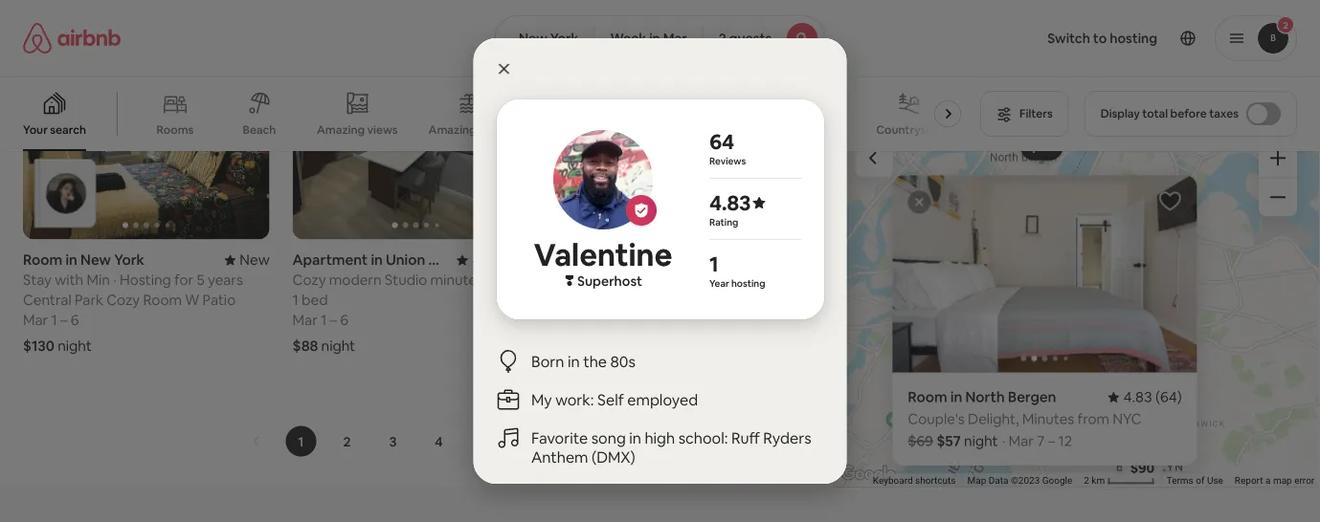 Task type: locate. For each thing, give the bounding box(es) containing it.
1 vertical spatial 4.83
[[1124, 388, 1153, 407]]

–
[[60, 311, 68, 330], [330, 311, 337, 330], [600, 311, 607, 330], [1048, 432, 1055, 451]]

room for room in new york stay with min · hosting for 5 years central park cozy room w patio mar 1 – 6 $130 night
[[23, 251, 63, 269]]

2 km
[[1084, 476, 1107, 487]]

room inside room in north bergen couple's  delight, minutes from nyc $69 $57 night · mar 7 – 12
[[908, 388, 948, 407]]

bed right queen
[[616, 291, 642, 310]]

· right min
[[113, 271, 116, 289]]

mar right week
[[663, 30, 687, 47]]

amazing for amazing pools
[[429, 123, 476, 137]]

new up min
[[81, 251, 111, 269]]

school:
[[678, 428, 728, 448]]

mar inside 1 queen bed mar 1 – 6 $89 night
[[562, 311, 587, 330]]

in left high
[[629, 428, 641, 448]]

$102
[[1052, 321, 1082, 338]]

amazing left "pools"
[[429, 123, 476, 137]]

1 horizontal spatial new
[[240, 251, 270, 269]]

0 vertical spatial room
[[23, 251, 63, 269]]

$57
[[1030, 137, 1054, 155], [937, 432, 961, 451]]

0 horizontal spatial 4.83
[[709, 189, 750, 216]]

2 right 1 link
[[343, 433, 351, 450]]

0 horizontal spatial amazing
[[317, 122, 365, 137]]

bed inside 1 bed mar 1 – 6 $88 night
[[302, 291, 328, 310]]

new up years
[[240, 251, 270, 269]]

map data ©2023 google
[[967, 476, 1072, 487]]

2 left guests
[[719, 30, 726, 47]]

in right the born
[[567, 352, 579, 372]]

bed up $88
[[302, 291, 328, 310]]

in for new
[[66, 251, 77, 269]]

$155
[[1045, 354, 1074, 371]]

1 horizontal spatial $57
[[1030, 137, 1054, 155]]

2 horizontal spatial room
[[908, 388, 948, 407]]

terms of use link
[[1167, 476, 1223, 487]]

of
[[1196, 476, 1205, 487]]

4.83
[[709, 189, 750, 216], [1124, 388, 1153, 407]]

1 horizontal spatial 4.83
[[1124, 388, 1153, 407]]

mar up $89
[[562, 311, 587, 330]]

in right week
[[649, 30, 660, 47]]

0 vertical spatial $57
[[1030, 137, 1054, 155]]

night right $88
[[321, 337, 355, 355]]

1 horizontal spatial bed
[[616, 291, 642, 310]]

$57 down 'couple's'
[[937, 432, 961, 451]]

$118 button
[[1119, 122, 1164, 149]]

1 vertical spatial room
[[143, 291, 182, 310]]

0 vertical spatial ·
[[113, 271, 116, 289]]

$82 button
[[977, 218, 1018, 245]]

0 vertical spatial 4.83
[[709, 189, 750, 216]]

4.83 out of 5 average rating on the listing group
[[709, 189, 801, 229]]

1 year of hosting group
[[709, 250, 801, 290]]

0 horizontal spatial $57
[[937, 432, 961, 451]]

group
[[23, 5, 270, 240], [293, 5, 539, 240], [562, 5, 809, 240], [0, 77, 969, 151], [588, 176, 1198, 373]]

ryders
[[763, 428, 811, 448]]

6 inside 1 queen bed mar 1 – 6 $89 night
[[610, 311, 618, 330]]

$125
[[1057, 437, 1086, 455]]

6 inside room in new york stay with min · hosting for 5 years central park cozy room w patio mar 1 – 6 $130 night
[[71, 311, 79, 330]]

1 queen bed mar 1 – 6 $89 night
[[562, 291, 642, 356]]

amazing
[[317, 122, 365, 137], [429, 123, 476, 137]]

hosting
[[731, 277, 765, 290]]

room up stay
[[23, 251, 63, 269]]

night inside room in north bergen couple's  delight, minutes from nyc $69 $57 night · mar 7 – 12
[[964, 432, 998, 451]]

countryside
[[876, 123, 943, 137]]

mar down central
[[23, 311, 48, 330]]

new for new
[[240, 251, 270, 269]]

4.83 (64)
[[1124, 388, 1182, 407]]

new inside button
[[519, 30, 547, 47]]

0 horizontal spatial york
[[114, 251, 145, 269]]

2 vertical spatial 2
[[1084, 476, 1089, 487]]

night right $130
[[58, 337, 92, 355]]

0 horizontal spatial ·
[[113, 271, 116, 289]]

1 horizontal spatial ·
[[1002, 432, 1006, 451]]

york right add to wishlist: apartment in union city image
[[550, 30, 579, 47]]

york
[[550, 30, 579, 47], [114, 251, 145, 269]]

2 left km
[[1084, 476, 1089, 487]]

$89
[[562, 337, 588, 356]]

$75
[[1139, 408, 1162, 426]]

new left week
[[519, 30, 547, 47]]

3 6 from the left
[[610, 311, 618, 330]]

1 horizontal spatial 6
[[340, 311, 349, 330]]

search
[[50, 123, 86, 137]]

views
[[367, 122, 398, 137]]

– inside room in north bergen couple's  delight, minutes from nyc $69 $57 night · mar 7 – 12
[[1048, 432, 1055, 451]]

zoom out image
[[1271, 190, 1286, 205]]

night inside room in new york stay with min · hosting for 5 years central park cozy room w patio mar 1 – 6 $130 night
[[58, 337, 92, 355]]

4.83 down reviews
[[709, 189, 750, 216]]

2 for 2
[[343, 433, 351, 450]]

2 for 2 km
[[1084, 476, 1089, 487]]

close image
[[914, 197, 925, 208]]

in left north
[[951, 388, 962, 407]]

1 6 from the left
[[71, 311, 79, 330]]

born
[[531, 352, 564, 372]]

5
[[197, 271, 205, 289]]

0 vertical spatial 2
[[719, 30, 726, 47]]

superhost inside valentine superhost
[[577, 272, 642, 290]]

valentine for valentine superhost
[[533, 235, 672, 275]]

room in new york stay with min · hosting for 5 years central park cozy room w patio mar 1 – 6 $130 night
[[23, 251, 243, 355]]

0 horizontal spatial 6
[[71, 311, 79, 330]]

the 80s
[[583, 352, 635, 372]]

· inside room in north bergen couple's  delight, minutes from nyc $69 $57 night · mar 7 – 12
[[1002, 432, 1006, 451]]

keyboard
[[873, 476, 913, 487]]

4.83 up $75
[[1124, 388, 1153, 407]]

mar left 7 at bottom
[[1009, 432, 1034, 451]]

$57 up $85
[[1030, 137, 1054, 155]]

my
[[531, 390, 552, 410]]

3 link
[[378, 426, 408, 457]]

1 horizontal spatial amazing
[[429, 123, 476, 137]]

w
[[185, 291, 199, 310]]

display
[[1101, 106, 1140, 121]]

2 6 from the left
[[340, 311, 349, 330]]

1 vertical spatial 2
[[343, 433, 351, 450]]

anthem (dmx)
[[531, 448, 635, 467]]

$85 button
[[1005, 197, 1046, 224]]

0 horizontal spatial room
[[23, 251, 63, 269]]

queen
[[571, 291, 613, 310]]

in inside week in mar button
[[649, 30, 660, 47]]

room up 'couple's'
[[908, 388, 948, 407]]

group for $89
[[562, 5, 809, 240]]

2
[[719, 30, 726, 47], [343, 433, 351, 450], [1084, 476, 1089, 487]]

2 horizontal spatial 2
[[1084, 476, 1089, 487]]

2 guests button
[[703, 15, 825, 61]]

0 horizontal spatial bed
[[302, 291, 328, 310]]

valentine
[[533, 235, 672, 275], [533, 235, 672, 275]]

night right $89
[[591, 337, 625, 356]]

mar inside room in new york stay with min · hosting for 5 years central park cozy room w patio mar 1 – 6 $130 night
[[23, 311, 48, 330]]

room down hosting
[[143, 291, 182, 310]]

a
[[1266, 476, 1271, 487]]

· down delight,
[[1002, 432, 1006, 451]]

64 reviews on the listing group
[[709, 128, 801, 168]]

valentine for valentine
[[533, 235, 672, 275]]

verified image
[[633, 203, 649, 218]]

york inside room in new york stay with min · hosting for 5 years central park cozy room w patio mar 1 – 6 $130 night
[[114, 251, 145, 269]]

your
[[23, 123, 48, 137]]

4 link
[[424, 426, 454, 457]]

1 horizontal spatial york
[[550, 30, 579, 47]]

google map
showing 28 stays. region
[[588, 116, 1320, 488]]

mar inside 1 bed mar 1 – 6 $88 night
[[293, 311, 318, 330]]

15
[[524, 433, 537, 450]]

night inside 1 queen bed mar 1 – 6 $89 night
[[591, 337, 625, 356]]

0 horizontal spatial new
[[81, 251, 111, 269]]

favorite song in high school: ruff ryders anthem (dmx)
[[531, 428, 811, 467]]

group for $130
[[23, 5, 270, 240]]

15 link
[[516, 426, 546, 457]]

– inside room in new york stay with min · hosting for 5 years central park cozy room w patio mar 1 – 6 $130 night
[[60, 311, 68, 330]]

display total before taxes button
[[1085, 91, 1297, 137]]

$124
[[1042, 371, 1071, 388]]

$90 button
[[1122, 455, 1163, 482]]

1 year hosting
[[709, 250, 765, 290]]

year
[[709, 277, 729, 290]]

in inside favorite song in high school: ruff ryders anthem (dmx)
[[629, 428, 641, 448]]

$57 inside button
[[1030, 137, 1054, 155]]

york up hosting
[[114, 251, 145, 269]]

0 horizontal spatial 2
[[343, 433, 351, 450]]

2 horizontal spatial new
[[519, 30, 547, 47]]

1 bed from the left
[[302, 291, 328, 310]]

$90
[[1130, 460, 1155, 477]]

amazing left views
[[317, 122, 365, 137]]

mar up $88
[[293, 311, 318, 330]]

in for north
[[951, 388, 962, 407]]

7
[[1037, 432, 1045, 451]]

4.83 inside google map
showing 28 stays. "region"
[[1124, 388, 1153, 407]]

1 horizontal spatial 2
[[719, 30, 726, 47]]

in inside room in new york stay with min · hosting for 5 years central park cozy room w patio mar 1 – 6 $130 night
[[66, 251, 77, 269]]

4.83 for 4.83
[[709, 189, 750, 216]]

©2023
[[1011, 476, 1040, 487]]

valentine superhost
[[533, 235, 672, 290]]

1 vertical spatial york
[[114, 251, 145, 269]]

– inside 1 queen bed mar 1 – 6 $89 night
[[600, 311, 607, 330]]

reviews
[[709, 155, 746, 167]]

·
[[113, 271, 116, 289], [1002, 432, 1006, 451]]

in for mar
[[649, 30, 660, 47]]

lake
[[553, 123, 579, 137]]

new
[[519, 30, 547, 47], [81, 251, 111, 269], [240, 251, 270, 269]]

mar inside button
[[663, 30, 687, 47]]

$82
[[985, 223, 1009, 240]]

1 vertical spatial ·
[[1002, 432, 1006, 451]]

night down delight,
[[964, 432, 998, 451]]

None search field
[[495, 15, 825, 61]]

4.83 inside group
[[709, 189, 750, 216]]

amazing pools
[[429, 123, 509, 137]]

minutes
[[1022, 410, 1074, 429]]

2 vertical spatial room
[[908, 388, 948, 407]]

in inside room in north bergen couple's  delight, minutes from nyc $69 $57 night · mar 7 – 12
[[951, 388, 962, 407]]

0 vertical spatial york
[[550, 30, 579, 47]]

new for new york
[[519, 30, 547, 47]]

bed inside 1 queen bed mar 1 – 6 $89 night
[[616, 291, 642, 310]]

$118
[[1128, 127, 1156, 144]]

2 bed from the left
[[616, 291, 642, 310]]

my work: self employed
[[531, 390, 698, 410]]

$124 button
[[1033, 366, 1080, 393]]

report a map error
[[1235, 476, 1315, 487]]

rooms
[[157, 123, 194, 137]]

in up with
[[66, 251, 77, 269]]

2 horizontal spatial 6
[[610, 311, 618, 330]]

1 vertical spatial $57
[[937, 432, 961, 451]]

room for room in north bergen couple's  delight, minutes from nyc $69 $57 night · mar 7 – 12
[[908, 388, 948, 407]]



Task type: describe. For each thing, give the bounding box(es) containing it.
your search
[[23, 123, 86, 137]]

night inside 1 bed mar 1 – 6 $88 night
[[321, 337, 355, 355]]

new inside room in new york stay with min · hosting for 5 years central park cozy room w patio mar 1 – 6 $130 night
[[81, 251, 111, 269]]

pools
[[479, 123, 509, 137]]

amazing views
[[317, 122, 398, 137]]

ruff
[[731, 428, 760, 448]]

– inside 1 bed mar 1 – 6 $88 night
[[330, 311, 337, 330]]

before
[[1171, 106, 1207, 121]]

$110 button
[[1065, 335, 1110, 362]]

add to wishlist image
[[1159, 190, 1182, 213]]

terms of use
[[1167, 476, 1223, 487]]

terms
[[1167, 476, 1194, 487]]

week in mar button
[[594, 15, 703, 61]]

report a map error link
[[1235, 476, 1315, 487]]

favorite
[[531, 428, 588, 448]]

park
[[75, 291, 103, 310]]

2 link
[[332, 426, 362, 457]]

group for $88
[[293, 5, 539, 240]]

1 horizontal spatial room
[[143, 291, 182, 310]]

$57 button
[[1020, 132, 1064, 161]]

$110
[[1073, 340, 1101, 357]]

group containing amazing views
[[0, 77, 969, 151]]

zoom in image
[[1271, 151, 1286, 166]]

beach
[[243, 123, 276, 137]]

use
[[1207, 476, 1223, 487]]

$85
[[1014, 202, 1037, 219]]

report
[[1235, 476, 1263, 487]]

3
[[389, 433, 397, 450]]

4
[[435, 433, 443, 450]]

patio
[[203, 291, 236, 310]]

64 reviews
[[709, 128, 746, 167]]

next image
[[569, 436, 581, 447]]

map
[[967, 476, 986, 487]]

in for the 80s
[[567, 352, 579, 372]]

google image
[[837, 463, 900, 488]]

years
[[208, 271, 243, 289]]

$130
[[23, 337, 55, 355]]

cozy
[[106, 291, 140, 310]]

$146 button
[[1050, 263, 1097, 290]]

delight,
[[968, 410, 1019, 429]]

km
[[1092, 476, 1105, 487]]

for
[[174, 271, 194, 289]]

room in north bergen couple's  delight, minutes from nyc $69 $57 night · mar 7 – 12
[[908, 388, 1142, 451]]

64
[[709, 128, 734, 155]]

min
[[87, 271, 110, 289]]

$69
[[908, 432, 933, 451]]

error
[[1294, 476, 1315, 487]]

new york
[[519, 30, 579, 47]]

profile element
[[848, 0, 1297, 77]]

map
[[1273, 476, 1292, 487]]

host preview dialog
[[473, 38, 847, 523]]

taxes
[[1209, 106, 1239, 121]]

6 inside 1 bed mar 1 – 6 $88 night
[[340, 311, 349, 330]]

none search field containing new york
[[495, 15, 825, 61]]

song
[[591, 428, 625, 448]]

2 km button
[[1078, 474, 1161, 488]]

north
[[965, 388, 1005, 407]]

rating
[[709, 216, 738, 228]]

high
[[644, 428, 675, 448]]

$125 button
[[1048, 433, 1095, 460]]

work:
[[555, 390, 594, 410]]

self employed
[[597, 390, 698, 410]]

keyboard shortcuts button
[[873, 475, 956, 488]]

york inside button
[[550, 30, 579, 47]]

amazing for amazing views
[[317, 122, 365, 137]]

2 for 2 guests
[[719, 30, 726, 47]]

12
[[1058, 432, 1072, 451]]

group inside google map
showing 28 stays. "region"
[[588, 176, 1198, 373]]

4.77
[[472, 251, 501, 269]]

(64)
[[1156, 388, 1182, 407]]

$146
[[1058, 268, 1088, 285]]

new place to stay image
[[224, 251, 270, 269]]

4.83 for 4.83 (64)
[[1124, 388, 1153, 407]]

$57 inside room in north bergen couple's  delight, minutes from nyc $69 $57 night · mar 7 – 12
[[937, 432, 961, 451]]

(111)
[[504, 251, 539, 269]]

new york button
[[495, 15, 595, 61]]

mar inside room in north bergen couple's  delight, minutes from nyc $69 $57 night · mar 7 – 12
[[1009, 432, 1034, 451]]

previous image
[[251, 436, 263, 447]]

1 inside the 1 year hosting
[[709, 250, 718, 278]]

data
[[989, 476, 1008, 487]]

4.83 out of 5 average rating,  64 reviews image
[[1108, 388, 1182, 407]]

1 link
[[286, 426, 316, 457]]

$75 button
[[1130, 404, 1170, 430]]

play
[[808, 123, 830, 137]]

2 guests
[[719, 30, 772, 47]]

1 inside room in new york stay with min · hosting for 5 years central park cozy room w patio mar 1 – 6 $130 night
[[51, 311, 57, 330]]

4.77 (111)
[[472, 251, 539, 269]]

$102 button
[[1044, 316, 1091, 343]]

google
[[1042, 476, 1072, 487]]

with
[[55, 271, 83, 289]]

total
[[1143, 106, 1168, 121]]

stay
[[23, 271, 52, 289]]

4.77 out of 5 average rating,  111 reviews image
[[457, 251, 539, 269]]

central
[[23, 291, 72, 310]]

born in the 80s
[[531, 352, 635, 372]]

trending
[[626, 123, 674, 137]]

skiing
[[718, 123, 751, 137]]

keyboard shortcuts
[[873, 476, 956, 487]]

shortcuts
[[915, 476, 956, 487]]

bergen
[[1008, 388, 1056, 407]]

add to wishlist: apartment in union city image
[[501, 20, 524, 43]]

· inside room in new york stay with min · hosting for 5 years central park cozy room w patio mar 1 – 6 $130 night
[[113, 271, 116, 289]]

from
[[1078, 410, 1110, 429]]

guests
[[729, 30, 772, 47]]

add to wishlist: condo in west new york image
[[771, 20, 794, 43]]

$155 button
[[1036, 349, 1082, 376]]



Task type: vqa. For each thing, say whether or not it's contained in the screenshot.
the Designed
no



